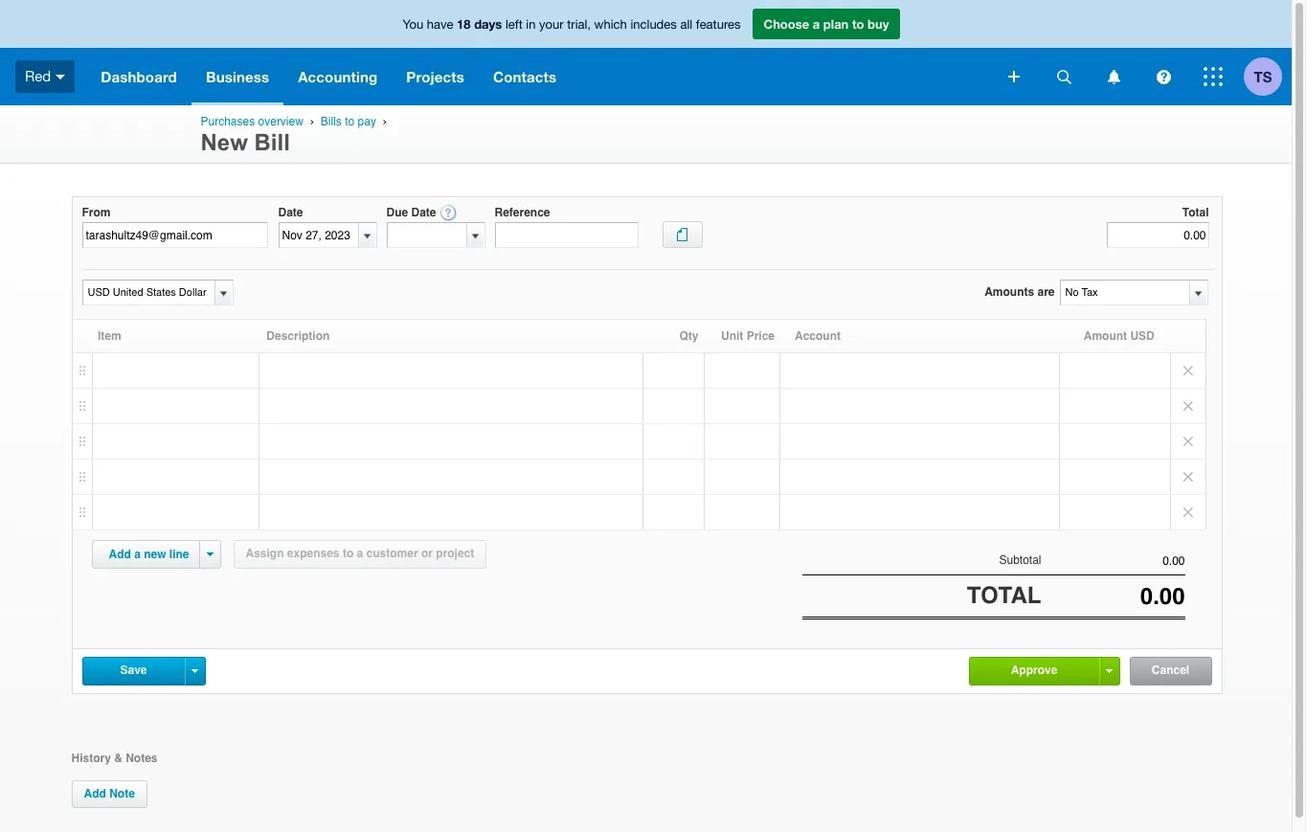 Task type: describe. For each thing, give the bounding box(es) containing it.
red
[[25, 68, 51, 84]]

unit price
[[721, 330, 775, 343]]

overview
[[258, 115, 304, 128]]

add a new line
[[109, 548, 189, 561]]

reference
[[495, 206, 550, 219]]

amounts are
[[985, 286, 1055, 299]]

approve
[[1011, 664, 1058, 677]]

banner containing ts
[[0, 0, 1293, 105]]

notes
[[126, 752, 158, 765]]

assign expenses to a customer or project link
[[233, 540, 487, 569]]

amount
[[1084, 330, 1128, 343]]

Date text field
[[279, 223, 359, 247]]

ts button
[[1245, 48, 1293, 105]]

cancel
[[1152, 664, 1190, 677]]

plan
[[824, 16, 849, 32]]

contacts
[[493, 68, 557, 85]]

2 › from the left
[[383, 115, 387, 127]]

qty
[[680, 330, 699, 343]]

2 delete line item image from the top
[[1171, 495, 1206, 530]]

add for add note
[[84, 787, 106, 801]]

history
[[71, 752, 111, 765]]

or
[[421, 547, 433, 561]]

projects button
[[392, 48, 479, 105]]

choose a plan to buy
[[764, 16, 890, 32]]

business
[[206, 68, 269, 85]]

svg image
[[1108, 69, 1121, 84]]

amount usd
[[1084, 330, 1155, 343]]

a for line
[[134, 548, 141, 561]]

save link
[[83, 658, 184, 684]]

add a new line link
[[97, 541, 201, 568]]

1 › from the left
[[310, 115, 314, 127]]

purchases
[[201, 115, 255, 128]]

usd
[[1131, 330, 1155, 343]]

description
[[267, 330, 330, 343]]

which
[[595, 17, 627, 32]]

are
[[1038, 286, 1055, 299]]

total
[[1183, 206, 1210, 219]]

cancel button
[[1131, 658, 1212, 685]]

assign expenses to a customer or project
[[246, 547, 475, 561]]

business button
[[192, 48, 284, 105]]

have
[[427, 17, 454, 32]]

contacts button
[[479, 48, 571, 105]]

red button
[[0, 48, 86, 105]]

all
[[681, 17, 693, 32]]

18
[[457, 16, 471, 32]]

project
[[436, 547, 475, 561]]

purchases overview link
[[201, 115, 304, 128]]

line
[[169, 548, 189, 561]]

2 date from the left
[[412, 206, 436, 219]]

more approve options... image
[[1107, 669, 1113, 673]]

choose
[[764, 16, 810, 32]]

includes
[[631, 17, 677, 32]]

you have 18 days left in your trial, which includes all features
[[403, 16, 741, 32]]

more add line options... image
[[207, 553, 214, 557]]

from
[[82, 206, 111, 219]]

expenses
[[287, 547, 340, 561]]

subtotal
[[1000, 554, 1042, 567]]

total
[[967, 583, 1042, 610]]

price
[[747, 330, 775, 343]]

1 delete line item image from the top
[[1171, 354, 1206, 388]]

to inside purchases overview › bills to pay › new bill
[[345, 115, 355, 128]]



Task type: vqa. For each thing, say whether or not it's contained in the screenshot.
Menu
no



Task type: locate. For each thing, give the bounding box(es) containing it.
3 delete line item image from the top
[[1171, 460, 1206, 494]]

› right pay at top
[[383, 115, 387, 127]]

1 vertical spatial add
[[84, 787, 106, 801]]

2 vertical spatial to
[[343, 547, 354, 561]]

a for to
[[813, 16, 820, 32]]

more save options... image
[[192, 669, 198, 673]]

new
[[144, 548, 166, 561]]

save
[[120, 664, 147, 677]]

Reference text field
[[495, 222, 639, 248]]

0 horizontal spatial date
[[278, 206, 303, 219]]

to left buy on the right of page
[[853, 16, 865, 32]]

a left new
[[134, 548, 141, 561]]

a
[[813, 16, 820, 32], [357, 547, 363, 561], [134, 548, 141, 561]]

days
[[474, 16, 502, 32]]

amounts
[[985, 286, 1035, 299]]

0 vertical spatial delete line item image
[[1171, 389, 1206, 424]]

&
[[114, 752, 122, 765]]

due
[[387, 206, 408, 219]]

0 vertical spatial add
[[109, 548, 131, 561]]

bills
[[321, 115, 342, 128]]

0 vertical spatial delete line item image
[[1171, 354, 1206, 388]]

1 horizontal spatial date
[[412, 206, 436, 219]]

date up due date 'text field'
[[412, 206, 436, 219]]

approve link
[[970, 658, 1099, 684]]

item
[[98, 330, 121, 343]]

delete line item image
[[1171, 389, 1206, 424], [1171, 424, 1206, 459], [1171, 460, 1206, 494]]

0 vertical spatial to
[[853, 16, 865, 32]]

add note
[[84, 787, 135, 801]]

bill
[[254, 129, 290, 155]]

1 horizontal spatial a
[[357, 547, 363, 561]]

a left plan
[[813, 16, 820, 32]]

2 delete line item image from the top
[[1171, 424, 1206, 459]]

bills to pay link
[[321, 115, 376, 128]]

1 delete line item image from the top
[[1171, 389, 1206, 424]]

dashboard
[[101, 68, 177, 85]]

history & notes
[[71, 752, 158, 765]]

buy
[[868, 16, 890, 32]]

add for add a new line
[[109, 548, 131, 561]]

a left customer
[[357, 547, 363, 561]]

1 vertical spatial to
[[345, 115, 355, 128]]

1 vertical spatial delete line item image
[[1171, 495, 1206, 530]]

account
[[795, 330, 841, 343]]

accounting
[[298, 68, 378, 85]]

›
[[310, 115, 314, 127], [383, 115, 387, 127]]

2 vertical spatial delete line item image
[[1171, 460, 1206, 494]]

1 horizontal spatial ›
[[383, 115, 387, 127]]

pay
[[358, 115, 376, 128]]

you
[[403, 17, 424, 32]]

1 horizontal spatial add
[[109, 548, 131, 561]]

to right expenses
[[343, 547, 354, 561]]

accounting button
[[284, 48, 392, 105]]

dashboard link
[[86, 48, 192, 105]]

0 horizontal spatial a
[[134, 548, 141, 561]]

None text field
[[82, 222, 268, 248], [1061, 281, 1190, 305], [82, 222, 268, 248], [1061, 281, 1190, 305]]

assign
[[246, 547, 284, 561]]

1 date from the left
[[278, 206, 303, 219]]

delete line item image
[[1171, 354, 1206, 388], [1171, 495, 1206, 530]]

add note link
[[71, 781, 147, 808]]

0 horizontal spatial add
[[84, 787, 106, 801]]

0 horizontal spatial ›
[[310, 115, 314, 127]]

2 horizontal spatial a
[[813, 16, 820, 32]]

in
[[526, 17, 536, 32]]

banner
[[0, 0, 1293, 105]]

features
[[696, 17, 741, 32]]

None text field
[[83, 281, 212, 305], [1042, 555, 1186, 568], [1042, 584, 1186, 611], [83, 281, 212, 305], [1042, 555, 1186, 568], [1042, 584, 1186, 611]]

your
[[540, 17, 564, 32]]

Total text field
[[1107, 222, 1210, 248]]

svg image
[[1204, 67, 1224, 86], [1057, 69, 1072, 84], [1157, 69, 1171, 84], [1009, 71, 1020, 82], [56, 74, 65, 79]]

add
[[109, 548, 131, 561], [84, 787, 106, 801]]

ts
[[1255, 68, 1273, 85]]

add left note
[[84, 787, 106, 801]]

to
[[853, 16, 865, 32], [345, 115, 355, 128], [343, 547, 354, 561]]

Due Date text field
[[388, 223, 467, 247]]

svg image inside red popup button
[[56, 74, 65, 79]]

note
[[109, 787, 135, 801]]

left
[[506, 17, 523, 32]]

customer
[[367, 547, 418, 561]]

trial,
[[567, 17, 591, 32]]

add left new
[[109, 548, 131, 561]]

projects
[[407, 68, 465, 85]]

1 vertical spatial delete line item image
[[1171, 424, 1206, 459]]

due date
[[387, 206, 436, 219]]

date
[[278, 206, 303, 219], [412, 206, 436, 219]]

to left pay at top
[[345, 115, 355, 128]]

unit
[[721, 330, 744, 343]]

purchases overview › bills to pay › new bill
[[201, 115, 390, 155]]

date up date text field
[[278, 206, 303, 219]]

new
[[201, 129, 248, 155]]

› left bills
[[310, 115, 314, 127]]



